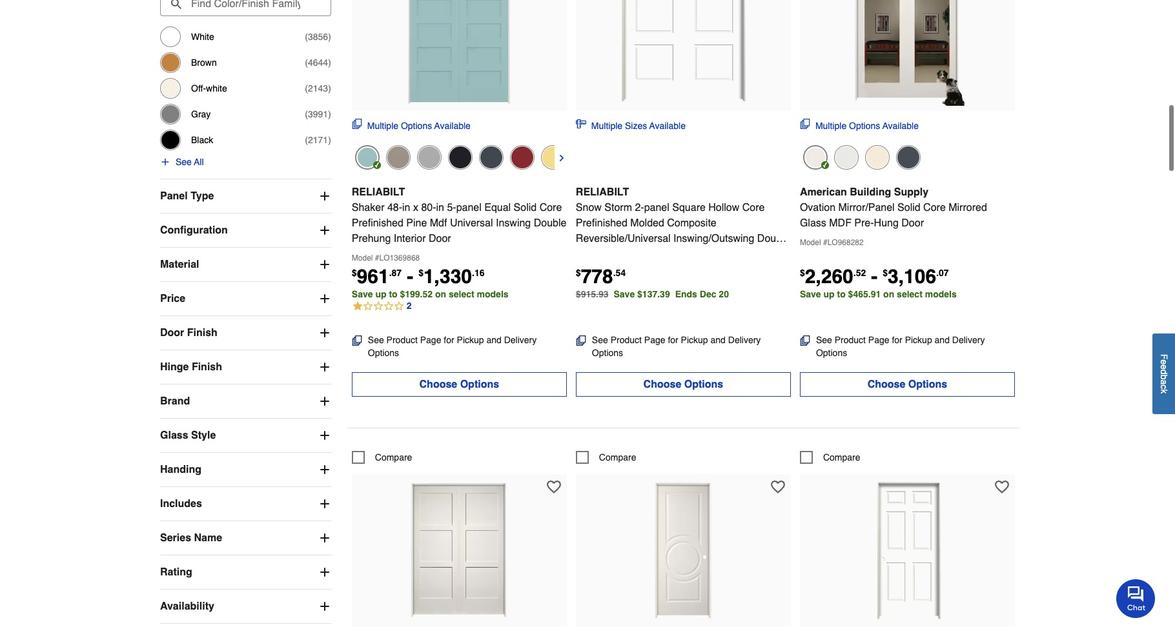 Task type: locate. For each thing, give the bounding box(es) containing it.
3856
[[308, 32, 328, 42]]

0 vertical spatial prehung
[[352, 233, 391, 245]]

page down save up to $465.91 on select models
[[869, 335, 890, 346]]

5 ( from the top
[[305, 135, 308, 145]]

reliabilt colonist textured 24-in x 80-in 6-panel hollow core prefinished molded composite inswing single prehung interior door image
[[837, 481, 979, 623]]

door inside american building supply ovation mirror/panel solid core mirrored glass mdf pre-hung door
[[902, 217, 924, 229]]

door finish
[[160, 327, 218, 339]]

1 prefinished from the left
[[352, 217, 404, 229]]

plus image for includes
[[318, 498, 331, 511]]

4 $ from the left
[[800, 268, 805, 278]]

( for 3856
[[305, 32, 308, 42]]

door
[[902, 217, 924, 229], [429, 233, 451, 245], [653, 248, 675, 260], [160, 327, 184, 339]]

3 choose options from the left
[[868, 379, 948, 391]]

3 save from the left
[[800, 289, 821, 299]]

2 horizontal spatial save
[[800, 289, 821, 299]]

1 horizontal spatial glass
[[800, 217, 827, 229]]

1 horizontal spatial see product page for pickup and delivery options
[[592, 335, 761, 359]]

select for 1,330
[[449, 289, 475, 299]]

$915.93 save $137.39 ends dec 20
[[576, 289, 729, 299]]

Find Color/Finish Family text field
[[160, 0, 331, 16]]

1 $ from the left
[[352, 268, 357, 278]]

2 pickup from the left
[[681, 335, 708, 346]]

1 solid from the left
[[514, 202, 537, 214]]

1000430963 element
[[576, 452, 637, 465]]

0 horizontal spatial models
[[477, 289, 509, 299]]

up down "2,260"
[[824, 289, 835, 299]]

1 horizontal spatial choose options link
[[576, 373, 791, 397]]

(
[[305, 32, 308, 42], [305, 57, 308, 68], [305, 83, 308, 94], [305, 109, 308, 119], [305, 135, 308, 145]]

1 horizontal spatial in
[[436, 202, 444, 214]]

american building supply ovation mirror/panel solid core mirrored glass mdf pre-hung door image
[[837, 0, 979, 106]]

2 button
[[352, 299, 567, 315]]

1 horizontal spatial models
[[925, 289, 957, 299]]

core down supply
[[924, 202, 946, 214]]

see all
[[176, 157, 204, 167]]

2 ( from the top
[[305, 57, 308, 68]]

2 panel from the left
[[644, 202, 670, 214]]

1 ( from the top
[[305, 32, 308, 42]]

brand
[[160, 396, 190, 407]]

4 plus image from the top
[[318, 327, 331, 340]]

door down molded
[[653, 248, 675, 260]]

$778.54 element
[[576, 265, 626, 288]]

0 horizontal spatial available
[[434, 121, 471, 131]]

1 horizontal spatial prefinished
[[576, 217, 628, 229]]

$ inside $ 778 .54
[[576, 268, 581, 278]]

0 vertical spatial interior
[[394, 233, 426, 245]]

availability button
[[160, 590, 331, 624]]

plus image for rating
[[318, 566, 331, 579]]

2 page from the left
[[644, 335, 666, 346]]

american building supply encore primed 3-panel square solid core mdf pre-hung door image
[[613, 481, 755, 623]]

0 horizontal spatial double
[[534, 217, 567, 229]]

prefinished down shaker
[[352, 217, 404, 229]]

- right .52
[[871, 265, 878, 288]]

0 horizontal spatial to
[[389, 289, 398, 299]]

1 horizontal spatial for
[[668, 335, 679, 346]]

marigold image
[[541, 145, 566, 170]]

finish inside button
[[192, 362, 222, 373]]

multiple for reliabilt shaker 48-in x 80-in 5-panel equal solid core prefinished pine mdf universal inswing double prehung interior door image at the left of page's multiple options available link
[[367, 121, 399, 131]]

3 pickup from the left
[[905, 335, 932, 346]]

reliabilt for snow
[[576, 186, 629, 198]]

2 e from the top
[[1159, 365, 1170, 370]]

choose
[[420, 379, 457, 391], [644, 379, 682, 391], [868, 379, 906, 391]]

0 horizontal spatial prehung
[[352, 233, 391, 245]]

3 delivery from the left
[[953, 335, 985, 346]]

to for 961
[[389, 289, 398, 299]]

door right hung
[[902, 217, 924, 229]]

0 horizontal spatial select
[[449, 289, 475, 299]]

reliabilt inside reliabilt shaker 48-in x 80-in 5-panel equal solid core prefinished pine mdf universal inswing double prehung interior door
[[352, 186, 405, 198]]

2 horizontal spatial choose
[[868, 379, 906, 391]]

1 choose options from the left
[[420, 379, 499, 391]]

1 horizontal spatial to
[[837, 289, 846, 299]]

$ down model # lo1369868
[[352, 268, 357, 278]]

on down $ 2,260 .52 - $ 3,106 .07
[[884, 289, 895, 299]]

2 on from the left
[[884, 289, 895, 299]]

1 horizontal spatial reliabilt
[[576, 186, 629, 198]]

plus image inside series name button
[[318, 532, 331, 545]]

composite
[[667, 217, 717, 229]]

0 horizontal spatial choose options
[[420, 379, 499, 391]]

1000473731 element
[[800, 452, 861, 465]]

to for 2,260
[[837, 289, 846, 299]]

2 multiple options available link from the left
[[800, 119, 919, 132]]

door down mdf
[[429, 233, 451, 245]]

2 and from the left
[[711, 335, 726, 346]]

black
[[191, 135, 213, 145]]

2 multiple from the left
[[592, 121, 623, 131]]

product
[[387, 335, 418, 346], [611, 335, 642, 346], [835, 335, 866, 346]]

1 horizontal spatial delivery
[[728, 335, 761, 346]]

1 vertical spatial prehung
[[576, 248, 615, 260]]

0 horizontal spatial -
[[407, 265, 413, 288]]

pickup
[[457, 335, 484, 346], [681, 335, 708, 346], [905, 335, 932, 346]]

1 core from the left
[[540, 202, 562, 214]]

hinge finish button
[[160, 351, 331, 384]]

- right ".87"
[[407, 265, 413, 288]]

type
[[191, 190, 214, 202]]

glass style button
[[160, 419, 331, 453]]

1 horizontal spatial choose
[[644, 379, 682, 391]]

door down price
[[160, 327, 184, 339]]

0 horizontal spatial choose options link
[[352, 373, 567, 397]]

slate image right "cream n sugar" icon
[[896, 145, 921, 170]]

1 horizontal spatial model
[[800, 238, 821, 247]]

plus image inside "door finish" button
[[318, 327, 331, 340]]

finish for hinge finish
[[192, 362, 222, 373]]

1 horizontal spatial #
[[823, 238, 828, 247]]

2 - from the left
[[871, 265, 878, 288]]

plus image inside brand button
[[318, 395, 331, 408]]

reliabilt inside the reliabilt snow storm 2-panel square hollow core prefinished molded composite reversible/universal inswing/outswing double prehung interior door
[[576, 186, 629, 198]]

plus image
[[160, 157, 171, 167], [318, 190, 331, 203], [318, 361, 331, 374], [318, 429, 331, 442], [318, 464, 331, 477], [318, 566, 331, 579], [318, 601, 331, 614]]

2 product from the left
[[611, 335, 642, 346]]

model up '961' on the left of page
[[352, 254, 373, 263]]

) up ( 3991 )
[[328, 83, 331, 94]]

0 horizontal spatial model
[[352, 254, 373, 263]]

( up ( 2171 )
[[305, 109, 308, 119]]

2 ) from the top
[[328, 57, 331, 68]]

) down ( 3991 )
[[328, 135, 331, 145]]

save for 961
[[352, 289, 373, 299]]

snow storm image
[[834, 145, 859, 170]]

2 horizontal spatial page
[[869, 335, 890, 346]]

2 horizontal spatial choose options link
[[800, 373, 1015, 397]]

( up ( 3991 )
[[305, 83, 308, 94]]

pine
[[406, 217, 427, 229]]

1 multiple from the left
[[367, 121, 399, 131]]

pickup down 2 button
[[457, 335, 484, 346]]

interior down pine
[[394, 233, 426, 245]]

0 vertical spatial glass
[[800, 217, 827, 229]]

5 $ from the left
[[883, 268, 888, 278]]

solid down supply
[[898, 202, 921, 214]]

finish inside button
[[187, 327, 218, 339]]

on
[[435, 289, 446, 299], [884, 289, 895, 299]]

3 core from the left
[[924, 202, 946, 214]]

$ up $915.93
[[576, 268, 581, 278]]

1 vertical spatial double
[[758, 233, 790, 245]]

interior inside the reliabilt snow storm 2-panel square hollow core prefinished molded composite reversible/universal inswing/outswing double prehung interior door
[[618, 248, 650, 260]]

core left snow
[[540, 202, 562, 214]]

0 vertical spatial finish
[[187, 327, 218, 339]]

1 - from the left
[[407, 265, 413, 288]]

multiple options available link up sand piper image
[[352, 119, 471, 132]]

4 ) from the top
[[328, 109, 331, 119]]

5 ) from the top
[[328, 135, 331, 145]]

slate image left barn red icon
[[479, 145, 504, 170]]

0 horizontal spatial panel
[[456, 202, 482, 214]]

2 choose options from the left
[[644, 379, 724, 391]]

0 horizontal spatial delivery
[[504, 335, 537, 346]]

2 horizontal spatial product
[[835, 335, 866, 346]]

$ up save up to $465.91 on select models
[[883, 268, 888, 278]]

available up "cream n sugar" icon
[[883, 121, 919, 131]]

0 vertical spatial model
[[800, 238, 821, 247]]

3 ( from the top
[[305, 83, 308, 94]]

1 vertical spatial finish
[[192, 362, 222, 373]]

in
[[402, 202, 410, 214], [436, 202, 444, 214]]

models
[[477, 289, 509, 299], [925, 289, 957, 299]]

0 horizontal spatial save
[[352, 289, 373, 299]]

1 multiple options available link from the left
[[352, 119, 471, 132]]

lo1369868
[[379, 254, 420, 263]]

1 multiple options available from the left
[[367, 121, 471, 131]]

2 solid from the left
[[898, 202, 921, 214]]

pickup down save up to $465.91 on select models
[[905, 335, 932, 346]]

glass inside button
[[160, 430, 188, 442]]

chat invite button image
[[1117, 579, 1156, 619]]

2 plus image from the top
[[318, 258, 331, 271]]

2 reliabilt from the left
[[576, 186, 629, 198]]

multiple options available up driftwood image
[[367, 121, 471, 131]]

2 heart outline image from the left
[[995, 481, 1009, 495]]

d
[[1159, 370, 1170, 375]]

page down 2 button
[[420, 335, 441, 346]]

plus image inside hinge finish button
[[318, 361, 331, 374]]

5-
[[447, 202, 456, 214]]

multiple up sand piper image
[[367, 121, 399, 131]]

reliabilt shaker 48-in x 80-in 5-panel equal solid core prefinished pine mdf universal inswing double prehung interior door image
[[388, 0, 530, 106]]

1 page from the left
[[420, 335, 441, 346]]

2 horizontal spatial core
[[924, 202, 946, 214]]

see product page for pickup and delivery options down savings save $137.39 element
[[592, 335, 761, 359]]

plus image inside availability button
[[318, 601, 331, 614]]

plus image inside glass style button
[[318, 429, 331, 442]]

plus image inside material button
[[318, 258, 331, 271]]

core
[[540, 202, 562, 214], [743, 202, 765, 214], [924, 202, 946, 214]]

0 horizontal spatial on
[[435, 289, 446, 299]]

e up b
[[1159, 365, 1170, 370]]

1 ) from the top
[[328, 32, 331, 42]]

product down 2
[[387, 335, 418, 346]]

1 horizontal spatial multiple options available
[[816, 121, 919, 131]]

save for 2,260
[[800, 289, 821, 299]]

1 vertical spatial interior
[[618, 248, 650, 260]]

1 horizontal spatial on
[[884, 289, 895, 299]]

reliabilt up shaker
[[352, 186, 405, 198]]

1 horizontal spatial save
[[614, 289, 635, 299]]

0 vertical spatial #
[[823, 238, 828, 247]]

0 horizontal spatial prefinished
[[352, 217, 404, 229]]

glass style
[[160, 430, 216, 442]]

compare for 1000473731 element
[[823, 453, 861, 463]]

1 in from the left
[[402, 202, 410, 214]]

material button
[[160, 248, 331, 282]]

white
[[206, 83, 227, 94]]

2 prefinished from the left
[[576, 217, 628, 229]]

american building supply ovation mirror/panel solid core mirrored glass mdf pre-hung door
[[800, 186, 987, 229]]

3 for from the left
[[892, 335, 903, 346]]

1 horizontal spatial multiple options available link
[[800, 119, 919, 132]]

2 choose options link from the left
[[576, 373, 791, 397]]

$ up $199.52
[[419, 268, 424, 278]]

0 horizontal spatial slate image
[[479, 145, 504, 170]]

# up "2,260"
[[823, 238, 828, 247]]

in left "x"
[[402, 202, 410, 214]]

up down '961' on the left of page
[[376, 289, 387, 299]]

0 horizontal spatial multiple options available link
[[352, 119, 471, 132]]

multiple for multiple options available link associated with american building supply ovation mirror/panel solid core mirrored glass mdf pre-hung door image
[[816, 121, 847, 131]]

1 horizontal spatial pickup
[[681, 335, 708, 346]]

for down save up to $465.91 on select models
[[892, 335, 903, 346]]

1 e from the top
[[1159, 360, 1170, 365]]

2 horizontal spatial and
[[935, 335, 950, 346]]

prehung up model # lo1369868
[[352, 233, 391, 245]]

multiple left sizes
[[592, 121, 623, 131]]

plus image for hinge finish
[[318, 361, 331, 374]]

0 vertical spatial double
[[534, 217, 567, 229]]

ends dec 20 element
[[675, 289, 734, 299]]

glass
[[800, 217, 827, 229], [160, 430, 188, 442]]

page down "$137.39"
[[644, 335, 666, 346]]

3 ) from the top
[[328, 83, 331, 94]]

0 horizontal spatial and
[[487, 335, 502, 346]]

1 horizontal spatial core
[[743, 202, 765, 214]]

available up midnight image
[[434, 121, 471, 131]]

multiple options available up "cream n sugar" icon
[[816, 121, 919, 131]]

lo968282
[[828, 238, 864, 247]]

in left 5-
[[436, 202, 444, 214]]

( down the "( 3856 )"
[[305, 57, 308, 68]]

1 horizontal spatial select
[[897, 289, 923, 299]]

product down $915.93 save $137.39 ends dec 20 at the top of page
[[611, 335, 642, 346]]

hinge finish
[[160, 362, 222, 373]]

1 horizontal spatial prehung
[[576, 248, 615, 260]]

prefinished down snow
[[576, 217, 628, 229]]

multiple up 'snow storm' image
[[816, 121, 847, 131]]

1 vertical spatial glass
[[160, 430, 188, 442]]

1 heart outline image from the left
[[547, 481, 561, 495]]

0 horizontal spatial multiple options available
[[367, 121, 471, 131]]

plus image for panel type
[[318, 190, 331, 203]]

plus image inside panel type button
[[318, 190, 331, 203]]

compare inside 1000415143 element
[[375, 453, 412, 463]]

2 multiple options available from the left
[[816, 121, 919, 131]]

1 models from the left
[[477, 289, 509, 299]]

# up '961' on the left of page
[[375, 254, 379, 263]]

e up d
[[1159, 360, 1170, 365]]

2 horizontal spatial see product page for pickup and delivery options
[[816, 335, 985, 359]]

save down '961' on the left of page
[[352, 289, 373, 299]]

plus image inside 'includes' button
[[318, 498, 331, 511]]

0 horizontal spatial compare
[[375, 453, 412, 463]]

) up ( 4644 )
[[328, 32, 331, 42]]

2 to from the left
[[837, 289, 846, 299]]

3991
[[308, 109, 328, 119]]

door inside button
[[160, 327, 184, 339]]

1 horizontal spatial double
[[758, 233, 790, 245]]

dec
[[700, 289, 717, 299]]

save down "2,260"
[[800, 289, 821, 299]]

available inside multiple sizes available link
[[650, 121, 686, 131]]

( for 2171
[[305, 135, 308, 145]]

0 horizontal spatial see product page for pickup and delivery options
[[368, 335, 537, 359]]

panel
[[456, 202, 482, 214], [644, 202, 670, 214]]

4 ( from the top
[[305, 109, 308, 119]]

1 horizontal spatial panel
[[644, 202, 670, 214]]

2 slate image from the left
[[896, 145, 921, 170]]

multiple for multiple sizes available link on the top
[[592, 121, 623, 131]]

1 available from the left
[[434, 121, 471, 131]]

multiple options available for american building supply ovation mirror/panel solid core mirrored glass mdf pre-hung door image
[[816, 121, 919, 131]]

3 choose from the left
[[868, 379, 906, 391]]

core right hollow
[[743, 202, 765, 214]]

1 to from the left
[[389, 289, 398, 299]]

panel up universal
[[456, 202, 482, 214]]

select for 3,106
[[897, 289, 923, 299]]

model
[[800, 238, 821, 247], [352, 254, 373, 263]]

double inside reliabilt shaker 48-in x 80-in 5-panel equal solid core prefinished pine mdf universal inswing double prehung interior door
[[534, 217, 567, 229]]

multiple options available link
[[352, 119, 471, 132], [800, 119, 919, 132]]

double left model # lo968282
[[758, 233, 790, 245]]

1 horizontal spatial slate image
[[896, 145, 921, 170]]

) down the "( 3856 )"
[[328, 57, 331, 68]]

to down "2,260"
[[837, 289, 846, 299]]

2 available from the left
[[650, 121, 686, 131]]

solid up inswing
[[514, 202, 537, 214]]

choose options link
[[352, 373, 567, 397], [576, 373, 791, 397], [800, 373, 1015, 397]]

plus image for availability
[[318, 601, 331, 614]]

configuration button
[[160, 214, 331, 247]]

select down 1,330
[[449, 289, 475, 299]]

plus image inside 'rating' button
[[318, 566, 331, 579]]

1 vertical spatial model
[[352, 254, 373, 263]]

1 on from the left
[[435, 289, 446, 299]]

panel inside reliabilt shaker 48-in x 80-in 5-panel equal solid core prefinished pine mdf universal inswing double prehung interior door
[[456, 202, 482, 214]]

1 compare from the left
[[375, 453, 412, 463]]

slate image
[[479, 145, 504, 170], [896, 145, 921, 170]]

$ for 961
[[352, 268, 357, 278]]

0 horizontal spatial solid
[[514, 202, 537, 214]]

interior
[[394, 233, 426, 245], [618, 248, 650, 260]]

2 horizontal spatial multiple
[[816, 121, 847, 131]]

plus image inside handing button
[[318, 464, 331, 477]]

up for 961
[[376, 289, 387, 299]]

1 reliabilt from the left
[[352, 186, 405, 198]]

select down 3,106
[[897, 289, 923, 299]]

double inside the reliabilt snow storm 2-panel square hollow core prefinished molded composite reversible/universal inswing/outswing double prehung interior door
[[758, 233, 790, 245]]

american building supply ovation 3-panel square solid core mdf pre-hung door image
[[388, 481, 530, 623]]

1 and from the left
[[487, 335, 502, 346]]

1 select from the left
[[449, 289, 475, 299]]

961
[[357, 265, 389, 288]]

) for ( 4644 )
[[328, 57, 331, 68]]

panel type
[[160, 190, 214, 202]]

0 horizontal spatial in
[[402, 202, 410, 214]]

0 horizontal spatial #
[[375, 254, 379, 263]]

multiple
[[367, 121, 399, 131], [592, 121, 623, 131], [816, 121, 847, 131]]

select
[[449, 289, 475, 299], [897, 289, 923, 299]]

options
[[401, 121, 432, 131], [849, 121, 881, 131], [368, 348, 399, 359], [592, 348, 623, 359], [816, 348, 848, 359], [460, 379, 499, 391], [684, 379, 724, 391], [909, 379, 948, 391]]

( for 3991
[[305, 109, 308, 119]]

2 core from the left
[[743, 202, 765, 214]]

3 plus image from the top
[[318, 292, 331, 305]]

1 horizontal spatial solid
[[898, 202, 921, 214]]

available
[[434, 121, 471, 131], [650, 121, 686, 131], [883, 121, 919, 131]]

double right inswing
[[534, 217, 567, 229]]

glass down 'ovation' at top right
[[800, 217, 827, 229]]

0 horizontal spatial for
[[444, 335, 454, 346]]

0 horizontal spatial core
[[540, 202, 562, 214]]

1 panel from the left
[[456, 202, 482, 214]]

see down "2,260"
[[816, 335, 832, 346]]

1 horizontal spatial heart outline image
[[995, 481, 1009, 495]]

- for 1,330
[[407, 265, 413, 288]]

1 horizontal spatial and
[[711, 335, 726, 346]]

( down ( 3991 )
[[305, 135, 308, 145]]

finish right hinge
[[192, 362, 222, 373]]

series
[[160, 533, 191, 544]]

series name button
[[160, 522, 331, 555]]

multiple options available for reliabilt shaker 48-in x 80-in 5-panel equal solid core prefinished pine mdf universal inswing double prehung interior door image at the left of page
[[367, 121, 471, 131]]

1 up from the left
[[376, 289, 387, 299]]

0 horizontal spatial up
[[376, 289, 387, 299]]

prehung
[[352, 233, 391, 245], [576, 248, 615, 260]]

glass left style
[[160, 430, 188, 442]]

# for american building supply ovation mirror/panel solid core mirrored glass mdf pre-hung door
[[823, 238, 828, 247]]

up for 2,260
[[824, 289, 835, 299]]

material
[[160, 259, 199, 271]]

3 multiple from the left
[[816, 121, 847, 131]]

see product page for pickup and delivery options down save up to $465.91 on select models
[[816, 335, 985, 359]]

1 horizontal spatial choose options
[[644, 379, 724, 391]]

prefinished inside reliabilt shaker 48-in x 80-in 5-panel equal solid core prefinished pine mdf universal inswing double prehung interior door
[[352, 217, 404, 229]]

for down savings save $137.39 element
[[668, 335, 679, 346]]

3 product from the left
[[835, 335, 866, 346]]

0 horizontal spatial glass
[[160, 430, 188, 442]]

1 horizontal spatial product
[[611, 335, 642, 346]]

pickup down ends
[[681, 335, 708, 346]]

2 models from the left
[[925, 289, 957, 299]]

0 horizontal spatial product
[[387, 335, 418, 346]]

7 plus image from the top
[[318, 532, 331, 545]]

product down $465.91
[[835, 335, 866, 346]]

heart outline image
[[547, 481, 561, 495], [995, 481, 1009, 495]]

2 horizontal spatial delivery
[[953, 335, 985, 346]]

model for shaker 48-in x 80-in 5-panel equal solid core prefinished pine mdf universal inswing double prehung interior door
[[352, 254, 373, 263]]

-
[[407, 265, 413, 288], [871, 265, 878, 288]]

1 horizontal spatial available
[[650, 121, 686, 131]]

2 horizontal spatial pickup
[[905, 335, 932, 346]]

f e e d b a c k
[[1159, 355, 1170, 394]]

$ for 2,260
[[800, 268, 805, 278]]

.87
[[389, 268, 402, 278]]

e
[[1159, 360, 1170, 365], [1159, 365, 1170, 370]]

3 and from the left
[[935, 335, 950, 346]]

1 vertical spatial #
[[375, 254, 379, 263]]

2 up from the left
[[824, 289, 835, 299]]

2 $ from the left
[[419, 268, 424, 278]]

up
[[376, 289, 387, 299], [824, 289, 835, 299]]

0 horizontal spatial interior
[[394, 233, 426, 245]]

interior down reversible/universal at the top of page
[[618, 248, 650, 260]]

$ 2,260 .52 - $ 3,106 .07
[[800, 265, 949, 288]]

1 horizontal spatial interior
[[618, 248, 650, 260]]

3 $ from the left
[[576, 268, 581, 278]]

0 horizontal spatial page
[[420, 335, 441, 346]]

3 compare from the left
[[823, 453, 861, 463]]

for down 2 button
[[444, 335, 454, 346]]

multiple options available link up 'snow storm' image
[[800, 119, 919, 132]]

plus image inside configuration button
[[318, 224, 331, 237]]

reliabilt up snow
[[576, 186, 629, 198]]

2 horizontal spatial available
[[883, 121, 919, 131]]

see down 1 star image on the left
[[368, 335, 384, 346]]

- for 3,106
[[871, 265, 878, 288]]

to down ".87"
[[389, 289, 398, 299]]

0 horizontal spatial pickup
[[457, 335, 484, 346]]

1 horizontal spatial page
[[644, 335, 666, 346]]

plus image for series name
[[318, 532, 331, 545]]

available right sizes
[[650, 121, 686, 131]]

2143
[[308, 83, 328, 94]]

to
[[389, 289, 398, 299], [837, 289, 846, 299]]

0 horizontal spatial heart outline image
[[547, 481, 561, 495]]

1 plus image from the top
[[318, 224, 331, 237]]

was price $915.93 element
[[576, 286, 614, 299]]

3 available from the left
[[883, 121, 919, 131]]

compare inside 1000430963 element
[[599, 453, 637, 463]]

5 plus image from the top
[[318, 395, 331, 408]]

$ down model # lo968282
[[800, 268, 805, 278]]

prehung up 778
[[576, 248, 615, 260]]

plus image for door finish
[[318, 327, 331, 340]]

6 plus image from the top
[[318, 498, 331, 511]]

see product page for pickup and delivery options down 2 button
[[368, 335, 537, 359]]

2171
[[308, 135, 328, 145]]

1 horizontal spatial multiple
[[592, 121, 623, 131]]

barn red image
[[510, 145, 535, 170]]

off-white
[[191, 83, 227, 94]]

models down .16
[[477, 289, 509, 299]]

2 horizontal spatial for
[[892, 335, 903, 346]]

reliabilt
[[352, 186, 405, 198], [576, 186, 629, 198]]

2 compare from the left
[[599, 453, 637, 463]]

1 horizontal spatial compare
[[599, 453, 637, 463]]

save down .54
[[614, 289, 635, 299]]

$2,260.52-$3,106.07 element
[[800, 265, 949, 288]]

c
[[1159, 385, 1170, 390]]

plus image inside price button
[[318, 292, 331, 305]]

see left all at the top left
[[176, 157, 192, 167]]

2 select from the left
[[897, 289, 923, 299]]

( up ( 4644 )
[[305, 32, 308, 42]]

delivery
[[504, 335, 537, 346], [728, 335, 761, 346], [953, 335, 985, 346]]

finish up hinge finish
[[187, 327, 218, 339]]

) for ( 3856 )
[[328, 32, 331, 42]]

1 horizontal spatial up
[[824, 289, 835, 299]]

models for 1,330
[[477, 289, 509, 299]]

.54
[[613, 268, 626, 278]]

panel up molded
[[644, 202, 670, 214]]

for
[[444, 335, 454, 346], [668, 335, 679, 346], [892, 335, 903, 346]]

model left lo968282
[[800, 238, 821, 247]]

0 horizontal spatial reliabilt
[[352, 186, 405, 198]]

2 horizontal spatial compare
[[823, 453, 861, 463]]

plus image for material
[[318, 258, 331, 271]]

2 for from the left
[[668, 335, 679, 346]]

compare inside 1000473731 element
[[823, 453, 861, 463]]

1 horizontal spatial -
[[871, 265, 878, 288]]

plus image
[[318, 224, 331, 237], [318, 258, 331, 271], [318, 292, 331, 305], [318, 327, 331, 340], [318, 395, 331, 408], [318, 498, 331, 511], [318, 532, 331, 545]]

1 see product page for pickup and delivery options from the left
[[368, 335, 537, 359]]

sea mist image
[[355, 145, 380, 170]]

0 horizontal spatial multiple
[[367, 121, 399, 131]]

( 3856 )
[[305, 32, 331, 42]]

0 horizontal spatial choose
[[420, 379, 457, 391]]

models down .07
[[925, 289, 957, 299]]

on for 3,106
[[884, 289, 895, 299]]

on down 1,330
[[435, 289, 446, 299]]

1 save from the left
[[352, 289, 373, 299]]

see
[[176, 157, 192, 167], [368, 335, 384, 346], [592, 335, 608, 346], [816, 335, 832, 346]]

.16
[[472, 268, 485, 278]]

) up ( 2171 )
[[328, 109, 331, 119]]



Task type: describe. For each thing, give the bounding box(es) containing it.
see down $915.93
[[592, 335, 608, 346]]

1 pickup from the left
[[457, 335, 484, 346]]

2 save from the left
[[614, 289, 635, 299]]

midnight image
[[448, 145, 473, 170]]

$465.91
[[848, 289, 881, 299]]

american
[[800, 186, 847, 198]]

mdf
[[830, 217, 852, 229]]

( 4644 )
[[305, 57, 331, 68]]

48-
[[387, 202, 402, 214]]

prefinished inside the reliabilt snow storm 2-panel square hollow core prefinished molded composite reversible/universal inswing/outswing double prehung interior door
[[576, 217, 628, 229]]

2,260
[[805, 265, 854, 288]]

handing
[[160, 464, 202, 476]]

3 choose options link from the left
[[800, 373, 1015, 397]]

( 2171 )
[[305, 135, 331, 145]]

plus image inside see all button
[[160, 157, 171, 167]]

( 3991 )
[[305, 109, 331, 119]]

( for 2143
[[305, 83, 308, 94]]

778
[[581, 265, 613, 288]]

core inside reliabilt shaker 48-in x 80-in 5-panel equal solid core prefinished pine mdf universal inswing double prehung interior door
[[540, 202, 562, 214]]

compare for 1000430963 element
[[599, 453, 637, 463]]

rating
[[160, 567, 192, 579]]

2 see product page for pickup and delivery options from the left
[[592, 335, 761, 359]]

shaker
[[352, 202, 385, 214]]

prehung inside reliabilt shaker 48-in x 80-in 5-panel equal solid core prefinished pine mdf universal inswing double prehung interior door
[[352, 233, 391, 245]]

available for multiple sizes available link on the top
[[650, 121, 686, 131]]

equal
[[485, 202, 511, 214]]

reversible/universal
[[576, 233, 671, 245]]

model # lo968282
[[800, 238, 864, 247]]

prehung inside the reliabilt snow storm 2-panel square hollow core prefinished molded composite reversible/universal inswing/outswing double prehung interior door
[[576, 248, 615, 260]]

universal
[[450, 217, 493, 229]]

building
[[850, 186, 892, 198]]

80-
[[421, 202, 436, 214]]

hinge
[[160, 362, 189, 373]]

$ for 778
[[576, 268, 581, 278]]

reliabilt snow storm 2-panel square hollow core prefinished molded composite reversible/universal inswing/outswing double prehung interior door
[[576, 186, 790, 260]]

finish for door finish
[[187, 327, 218, 339]]

configuration
[[160, 225, 228, 236]]

panel inside the reliabilt snow storm 2-panel square hollow core prefinished molded composite reversible/universal inswing/outswing double prehung interior door
[[644, 202, 670, 214]]

ovation
[[800, 202, 836, 214]]

2 in from the left
[[436, 202, 444, 214]]

price button
[[160, 282, 331, 316]]

available for reliabilt shaker 48-in x 80-in 5-panel equal solid core prefinished pine mdf universal inswing double prehung interior door image at the left of page's multiple options available link
[[434, 121, 471, 131]]

compare for 1000415143 element in the bottom of the page
[[375, 453, 412, 463]]

handing button
[[160, 453, 331, 487]]

style
[[191, 430, 216, 442]]

1 delivery from the left
[[504, 335, 537, 346]]

cream n sugar image
[[865, 145, 890, 170]]

1000415143 element
[[352, 452, 412, 465]]

multiple options available link for reliabilt shaker 48-in x 80-in 5-panel equal solid core prefinished pine mdf universal inswing double prehung interior door image at the left of page
[[352, 119, 471, 132]]

a
[[1159, 380, 1170, 385]]

reliabilt snow storm 2-panel square hollow core prefinished molded composite reversible/universal inswing/outswing double prehung interior door image
[[613, 0, 755, 106]]

see inside button
[[176, 157, 192, 167]]

available for multiple options available link associated with american building supply ovation mirror/panel solid core mirrored glass mdf pre-hung door image
[[883, 121, 919, 131]]

ends
[[675, 289, 698, 299]]

2-
[[635, 202, 644, 214]]

20
[[719, 289, 729, 299]]

includes button
[[160, 488, 331, 521]]

2 delivery from the left
[[728, 335, 761, 346]]

panel type button
[[160, 179, 331, 213]]

mirrored
[[949, 202, 987, 214]]

storm
[[605, 202, 632, 214]]

see all button
[[160, 156, 204, 168]]

all
[[194, 157, 204, 167]]

door inside reliabilt shaker 48-in x 80-in 5-panel equal solid core prefinished pine mdf universal inswing double prehung interior door
[[429, 233, 451, 245]]

core inside american building supply ovation mirror/panel solid core mirrored glass mdf pre-hung door
[[924, 202, 946, 214]]

hollow
[[709, 202, 740, 214]]

1,330
[[424, 265, 472, 288]]

square
[[673, 202, 706, 214]]

solid inside reliabilt shaker 48-in x 80-in 5-panel equal solid core prefinished pine mdf universal inswing double prehung interior door
[[514, 202, 537, 214]]

1 choose options link from the left
[[352, 373, 567, 397]]

1 slate image from the left
[[479, 145, 504, 170]]

snow
[[576, 202, 602, 214]]

$961.87-$1,330.16 element
[[352, 265, 485, 288]]

$137.39
[[638, 289, 670, 299]]

molded
[[631, 217, 665, 229]]

mdf
[[430, 217, 447, 229]]

( for 4644
[[305, 57, 308, 68]]

savings save $137.39 element
[[614, 289, 734, 299]]

plus image for brand
[[318, 395, 331, 408]]

series name
[[160, 533, 222, 544]]

model for ovation mirror/panel solid core mirrored glass mdf pre-hung door
[[800, 238, 821, 247]]

3 page from the left
[[869, 335, 890, 346]]

glass inside american building supply ovation mirror/panel solid core mirrored glass mdf pre-hung door
[[800, 217, 827, 229]]

f
[[1159, 355, 1170, 360]]

x
[[413, 202, 419, 214]]

1 star image
[[352, 299, 412, 315]]

driftwood image
[[417, 145, 442, 170]]

reliabilt for shaker
[[352, 186, 405, 198]]

$199.52
[[400, 289, 433, 299]]

4644
[[308, 57, 328, 68]]

panel
[[160, 190, 188, 202]]

brand button
[[160, 385, 331, 418]]

door finish button
[[160, 316, 331, 350]]

hung
[[874, 217, 899, 229]]

interior inside reliabilt shaker 48-in x 80-in 5-panel equal solid core prefinished pine mdf universal inswing double prehung interior door
[[394, 233, 426, 245]]

core inside the reliabilt snow storm 2-panel square hollow core prefinished molded composite reversible/universal inswing/outswing double prehung interior door
[[743, 202, 765, 214]]

heart outline image
[[771, 481, 785, 495]]

f e e d b a c k button
[[1153, 334, 1176, 415]]

$ 961 .87 - $ 1,330 .16
[[352, 265, 485, 288]]

inswing
[[496, 217, 531, 229]]

$ 778 .54
[[576, 265, 626, 288]]

solid inside american building supply ovation mirror/panel solid core mirrored glass mdf pre-hung door
[[898, 202, 921, 214]]

pre-
[[855, 217, 874, 229]]

multiple sizes available
[[592, 121, 686, 131]]

inswing/outswing
[[674, 233, 755, 245]]

plus image for handing
[[318, 464, 331, 477]]

mirror/panel
[[839, 202, 895, 214]]

1 choose from the left
[[420, 379, 457, 391]]

.52
[[854, 268, 866, 278]]

reliabilt shaker 48-in x 80-in 5-panel equal solid core prefinished pine mdf universal inswing double prehung interior door
[[352, 186, 567, 245]]

name
[[194, 533, 222, 544]]

$915.93
[[576, 289, 609, 299]]

1 for from the left
[[444, 335, 454, 346]]

gray
[[191, 109, 211, 119]]

k
[[1159, 390, 1170, 394]]

plus image for glass style
[[318, 429, 331, 442]]

on for 1,330
[[435, 289, 446, 299]]

3 see product page for pickup and delivery options from the left
[[816, 335, 985, 359]]

# for reliabilt shaker 48-in x 80-in 5-panel equal solid core prefinished pine mdf universal inswing double prehung interior door
[[375, 254, 379, 263]]

plus image for price
[[318, 292, 331, 305]]

) for ( 2171 )
[[328, 135, 331, 145]]

door inside the reliabilt snow storm 2-panel square hollow core prefinished molded composite reversible/universal inswing/outswing double prehung interior door
[[653, 248, 675, 260]]

2 choose from the left
[[644, 379, 682, 391]]

models for 3,106
[[925, 289, 957, 299]]

multiple sizes available link
[[576, 119, 686, 132]]

) for ( 3991 )
[[328, 109, 331, 119]]

multiple options available link for american building supply ovation mirror/panel solid core mirrored glass mdf pre-hung door image
[[800, 119, 919, 132]]

) for ( 2143 )
[[328, 83, 331, 94]]

save up to $199.52 on select models
[[352, 289, 509, 299]]

sizes
[[625, 121, 647, 131]]

rating button
[[160, 556, 331, 590]]

sand piper image
[[386, 145, 411, 170]]

plus image for configuration
[[318, 224, 331, 237]]

includes
[[160, 499, 202, 510]]

white image
[[803, 145, 828, 170]]

1 product from the left
[[387, 335, 418, 346]]

white
[[191, 32, 214, 42]]



Task type: vqa. For each thing, say whether or not it's contained in the screenshot.


